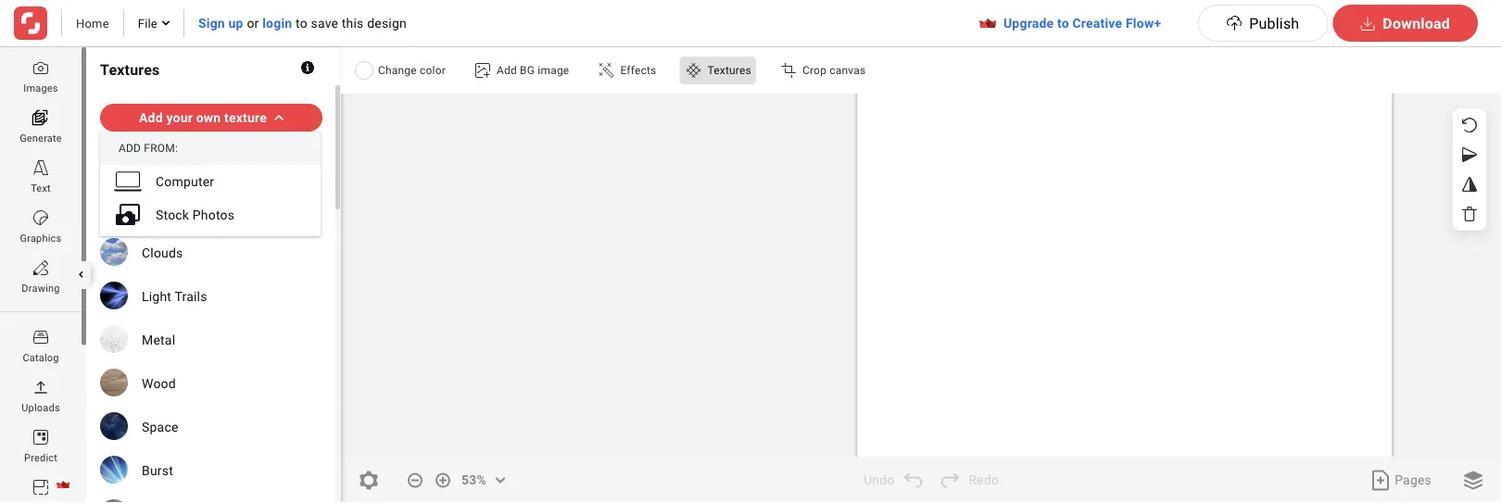 Task type: describe. For each thing, give the bounding box(es) containing it.
bg
[[520, 64, 535, 77]]

add for add your own texture
[[139, 110, 163, 125]]

canvas
[[830, 64, 866, 77]]

computer
[[156, 174, 214, 189]]

stock
[[156, 207, 189, 222]]

uploads
[[22, 402, 60, 413]]

glitter
[[142, 202, 178, 217]]

shutterstock logo image
[[14, 6, 47, 40]]

metal
[[142, 333, 175, 348]]

change color
[[378, 64, 446, 77]]

3orrj image for graphics
[[33, 210, 48, 225]]

predict
[[24, 452, 57, 463]]

flow+
[[1126, 15, 1161, 31]]

add your own texture
[[139, 110, 267, 125]]

1 to from the left
[[296, 15, 307, 31]]

creative
[[1073, 15, 1122, 31]]

text
[[31, 182, 51, 194]]

effects
[[620, 64, 656, 77]]

save
[[311, 15, 338, 31]]

sign up or login to save this design
[[198, 15, 407, 31]]

catalog
[[23, 352, 59, 363]]

3orrj image for catalog
[[33, 330, 48, 345]]

add for add bg image
[[497, 64, 517, 77]]

up
[[228, 15, 243, 31]]

add bg image
[[497, 64, 569, 77]]

crop
[[802, 64, 827, 77]]

images
[[23, 82, 58, 94]]

this
[[342, 15, 364, 31]]

upgrade
[[1003, 15, 1054, 31]]

stock photos
[[156, 207, 235, 222]]

qk65f image for effects
[[599, 63, 614, 78]]

generate
[[20, 132, 62, 144]]

login link
[[262, 15, 292, 31]]

3orrj image for text
[[33, 160, 48, 175]]

light
[[142, 289, 171, 304]]

from:
[[144, 142, 178, 155]]

color
[[420, 64, 446, 77]]

trails
[[175, 289, 207, 304]]

drawing
[[22, 282, 60, 294]]

photos
[[193, 207, 235, 222]]

image
[[538, 64, 569, 77]]



Task type: locate. For each thing, give the bounding box(es) containing it.
qk65f image for textures
[[686, 63, 701, 78]]

2 vertical spatial 3orrj image
[[33, 480, 48, 495]]

space
[[142, 420, 178, 435]]

0 vertical spatial add
[[497, 64, 517, 77]]

undo
[[864, 473, 895, 488]]

to left save
[[296, 15, 307, 31]]

5 3orrj image from the top
[[33, 430, 48, 445]]

home
[[76, 16, 109, 30]]

add for add from:
[[119, 142, 141, 155]]

add left from:
[[119, 142, 141, 155]]

sign up link
[[198, 15, 243, 31]]

2 vertical spatial add
[[119, 142, 141, 155]]

0 horizontal spatial textures
[[100, 61, 160, 79]]

publish
[[1249, 14, 1299, 32]]

1 vertical spatial add
[[139, 110, 163, 125]]

3orrj image down predict
[[33, 480, 48, 495]]

crop canvas
[[802, 64, 866, 77]]

home link
[[76, 15, 109, 32]]

qk65f image left the effects
[[599, 63, 614, 78]]

pages
[[1395, 473, 1432, 488]]

wood
[[142, 376, 176, 391]]

redo
[[969, 473, 999, 488]]

1 vertical spatial 3orrj image
[[33, 330, 48, 345]]

add left the your on the top left
[[139, 110, 163, 125]]

textures left "crop"
[[707, 64, 751, 77]]

3orrj image up catalog on the bottom of page
[[33, 330, 48, 345]]

4 3orrj image from the top
[[33, 380, 48, 395]]

gradients
[[142, 158, 199, 174]]

to inside upgrade to creative flow+ button
[[1057, 15, 1069, 31]]

1 horizontal spatial qk65f image
[[686, 63, 701, 78]]

to
[[296, 15, 307, 31], [1057, 15, 1069, 31]]

texture
[[224, 110, 267, 125]]

3orrj image for uploads
[[33, 380, 48, 395]]

0 horizontal spatial to
[[296, 15, 307, 31]]

3 3orrj image from the top
[[33, 260, 48, 275]]

own
[[196, 110, 221, 125]]

upgrade to creative flow+ button
[[966, 9, 1198, 37]]

1 horizontal spatial to
[[1057, 15, 1069, 31]]

2 qk65f image from the left
[[686, 63, 701, 78]]

1 3orrj image from the top
[[33, 160, 48, 175]]

2 to from the left
[[1057, 15, 1069, 31]]

or
[[247, 15, 259, 31]]

1 horizontal spatial textures
[[707, 64, 751, 77]]

add
[[497, 64, 517, 77], [139, 110, 163, 125], [119, 142, 141, 155]]

3orrj image up the images
[[33, 60, 48, 75]]

to left the creative
[[1057, 15, 1069, 31]]

qk65f image right the effects
[[686, 63, 701, 78]]

sign
[[198, 15, 225, 31]]

3orrj image
[[33, 160, 48, 175], [33, 330, 48, 345], [33, 480, 48, 495]]

publish button
[[1198, 5, 1328, 42]]

file
[[138, 16, 157, 30]]

3 3orrj image from the top
[[33, 480, 48, 495]]

add from:
[[119, 142, 178, 155]]

add inside 'button'
[[139, 110, 163, 125]]

3orrj image up uploads
[[33, 380, 48, 395]]

upgrade to creative flow+
[[1003, 15, 1161, 31]]

2 3orrj image from the top
[[33, 330, 48, 345]]

change
[[378, 64, 417, 77]]

download
[[1383, 14, 1450, 32]]

graphics
[[20, 232, 62, 244]]

3orrj image
[[33, 60, 48, 75], [33, 210, 48, 225], [33, 260, 48, 275], [33, 380, 48, 395], [33, 430, 48, 445]]

qk65f image
[[599, 63, 614, 78], [686, 63, 701, 78]]

53%
[[461, 473, 486, 488]]

2 3orrj image from the top
[[33, 210, 48, 225]]

design
[[367, 15, 407, 31]]

light trails
[[142, 289, 207, 304]]

3orrj image up the text
[[33, 160, 48, 175]]

textures down file
[[100, 61, 160, 79]]

3orrj image for images
[[33, 60, 48, 75]]

1 3orrj image from the top
[[33, 60, 48, 75]]

3orrj image for drawing
[[33, 260, 48, 275]]

textures
[[100, 61, 160, 79], [707, 64, 751, 77]]

1 qk65f image from the left
[[599, 63, 614, 78]]

3orrj image for predict
[[33, 430, 48, 445]]

add your own texture button
[[100, 104, 322, 132]]

download button
[[1333, 5, 1478, 42]]

your
[[166, 110, 193, 125]]

clouds
[[142, 246, 183, 261]]

0 vertical spatial 3orrj image
[[33, 160, 48, 175]]

3orrj image up "graphics"
[[33, 210, 48, 225]]

add left bg
[[497, 64, 517, 77]]

burst
[[142, 463, 173, 479]]

0 horizontal spatial qk65f image
[[599, 63, 614, 78]]

login
[[262, 15, 292, 31]]

3orrj image up drawing
[[33, 260, 48, 275]]

3orrj image up predict
[[33, 430, 48, 445]]



Task type: vqa. For each thing, say whether or not it's contained in the screenshot.
undo
yes



